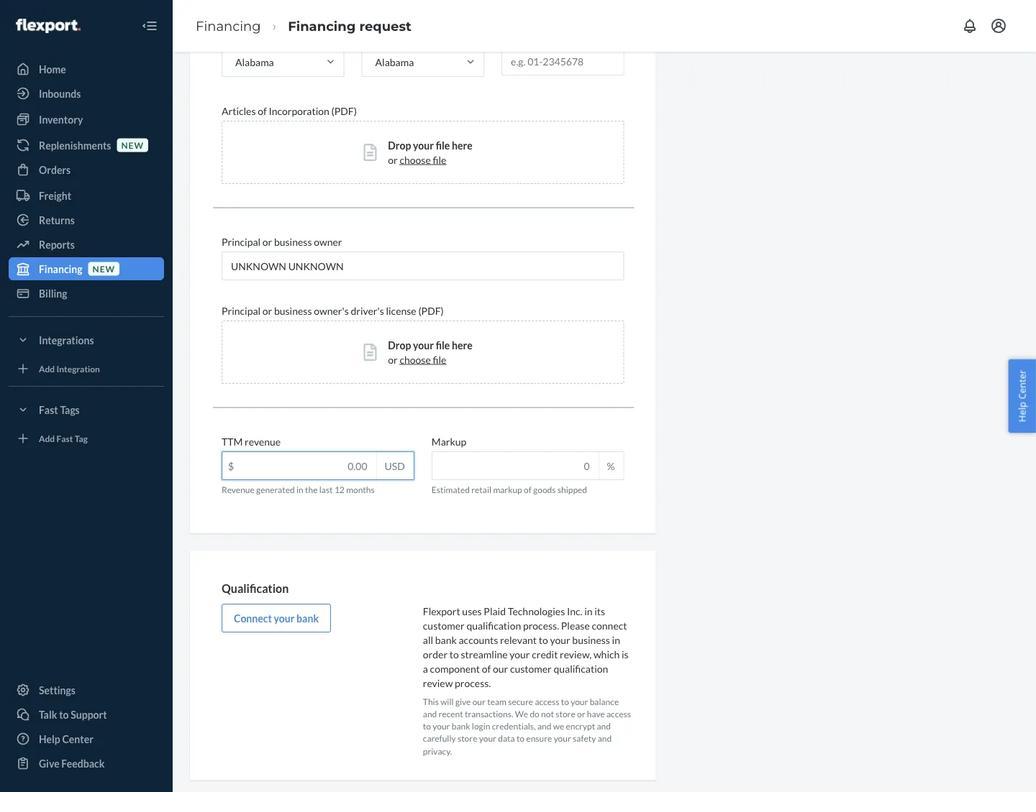 Task type: locate. For each thing, give the bounding box(es) containing it.
driver's
[[351, 305, 384, 317]]

open notifications image
[[961, 17, 978, 35]]

1 vertical spatial add
[[39, 433, 55, 444]]

and down this on the left bottom of page
[[423, 710, 437, 720]]

of inside flexport uses plaid technologies inc. in its customer qualification process. please connect all bank accounts relevant to your business in order to streamline your credit review, which is a component of our customer qualification review process.
[[482, 663, 491, 675]]

access
[[535, 697, 559, 708], [607, 710, 631, 720]]

connect
[[234, 613, 272, 625]]

0 horizontal spatial store
[[458, 734, 477, 745]]

0 horizontal spatial help center
[[39, 734, 93, 746]]

0 vertical spatial of
[[258, 105, 267, 117]]

settings
[[39, 685, 76, 697]]

our
[[493, 663, 508, 675], [472, 697, 486, 708]]

articles of incorporation (pdf)
[[222, 105, 357, 117]]

1 vertical spatial drop
[[388, 340, 411, 352]]

usd
[[385, 461, 405, 473]]

1 vertical spatial new
[[93, 264, 115, 274]]

bank inside flexport uses plaid technologies inc. in its customer qualification process. please connect all bank accounts relevant to your business in order to streamline your credit review, which is a component of our customer qualification review process.
[[435, 634, 457, 647]]

our up the transactions.
[[472, 697, 486, 708]]

1 vertical spatial center
[[62, 734, 93, 746]]

business for owner
[[274, 236, 312, 248]]

1 vertical spatial business
[[274, 305, 312, 317]]

flexport logo image
[[16, 19, 80, 33]]

here
[[452, 140, 472, 152], [452, 340, 472, 352]]

financing for financing link
[[196, 18, 261, 34]]

your down please on the right bottom of page
[[550, 634, 570, 647]]

(pdf) right incorporation
[[331, 105, 357, 117]]

in
[[296, 485, 303, 496], [584, 606, 593, 618], [612, 634, 620, 647]]

0 horizontal spatial new
[[93, 264, 115, 274]]

your right connect
[[274, 613, 295, 625]]

bank right connect
[[297, 613, 319, 625]]

2 add from the top
[[39, 433, 55, 444]]

plaid
[[484, 606, 506, 618]]

new up orders link
[[121, 140, 144, 150]]

our inside this will give our team secure access to your balance and recent transactions. we do not store or have access to your bank login credentials, and we encrypt and carefully store your data to ensure your safety and privacy.
[[472, 697, 486, 708]]

new for replenishments
[[121, 140, 144, 150]]

0 horizontal spatial access
[[535, 697, 559, 708]]

qualification down review,
[[554, 663, 608, 675]]

will
[[440, 697, 454, 708]]

1 principal from the top
[[222, 236, 261, 248]]

a
[[423, 663, 428, 675]]

fast left tag on the bottom left of page
[[56, 433, 73, 444]]

order
[[423, 649, 448, 661]]

principal or business owner
[[222, 236, 342, 248]]

process. down technologies
[[523, 620, 559, 632]]

0 horizontal spatial center
[[62, 734, 93, 746]]

0 vertical spatial customer
[[423, 620, 465, 632]]

safety
[[573, 734, 596, 745]]

1 horizontal spatial new
[[121, 140, 144, 150]]

drop your file here or choose file for principal or business owner's driver's license (pdf)
[[388, 340, 472, 366]]

our down streamline
[[493, 663, 508, 675]]

1 drop from the top
[[388, 140, 411, 152]]

0 vertical spatial bank
[[297, 613, 319, 625]]

1 drop your file here or choose file from the top
[[388, 140, 472, 166]]

of left goods
[[524, 485, 532, 496]]

1 horizontal spatial help
[[1015, 402, 1028, 423]]

help
[[1015, 402, 1028, 423], [39, 734, 60, 746]]

encrypt
[[566, 722, 595, 732]]

0 vertical spatial fast
[[39, 404, 58, 416]]

goods
[[533, 485, 556, 496]]

credentials,
[[492, 722, 536, 732]]

support
[[71, 709, 107, 721]]

principal for principal or business owner
[[222, 236, 261, 248]]

1 horizontal spatial help center
[[1015, 370, 1028, 423]]

alabama down financing link
[[235, 56, 274, 68]]

1 horizontal spatial alabama
[[375, 56, 414, 68]]

0 horizontal spatial (pdf)
[[331, 105, 357, 117]]

1 vertical spatial customer
[[510, 663, 552, 675]]

1 vertical spatial drop your file here or choose file
[[388, 340, 472, 366]]

0 vertical spatial here
[[452, 140, 472, 152]]

Owner's full name field
[[222, 252, 624, 281]]

orders
[[39, 164, 71, 176]]

1 horizontal spatial store
[[556, 710, 575, 720]]

1 horizontal spatial in
[[584, 606, 593, 618]]

to right talk
[[59, 709, 69, 721]]

bank right all
[[435, 634, 457, 647]]

center inside button
[[1015, 370, 1028, 400]]

financing for financing request
[[288, 18, 356, 34]]

1 choose from the top
[[400, 154, 431, 166]]

drop right file alt image
[[388, 340, 411, 352]]

1 vertical spatial principal
[[222, 305, 261, 317]]

request
[[359, 18, 411, 34]]

add
[[39, 364, 55, 374], [39, 433, 55, 444]]

0 vertical spatial add
[[39, 364, 55, 374]]

in down connect
[[612, 634, 620, 647]]

0 vertical spatial store
[[556, 710, 575, 720]]

of down streamline
[[482, 663, 491, 675]]

1 horizontal spatial financing
[[196, 18, 261, 34]]

and down have
[[597, 722, 611, 732]]

0 horizontal spatial help
[[39, 734, 60, 746]]

this will give our team secure access to your balance and recent transactions. we do not store or have access to your bank login credentials, and we encrypt and carefully store your data to ensure your safety and privacy.
[[423, 697, 631, 757]]

1 vertical spatial here
[[452, 340, 472, 352]]

0 vertical spatial drop
[[388, 140, 411, 152]]

2 horizontal spatial of
[[524, 485, 532, 496]]

2 vertical spatial business
[[572, 634, 610, 647]]

1 horizontal spatial center
[[1015, 370, 1028, 400]]

add left integration
[[39, 364, 55, 374]]

0 vertical spatial (pdf)
[[331, 105, 357, 117]]

access down balance
[[607, 710, 631, 720]]

add for add fast tag
[[39, 433, 55, 444]]

1 alabama from the left
[[235, 56, 274, 68]]

settings link
[[9, 679, 164, 702]]

streamline
[[461, 649, 508, 661]]

add inside 'link'
[[39, 364, 55, 374]]

1 vertical spatial bank
[[435, 634, 457, 647]]

to
[[539, 634, 548, 647], [449, 649, 459, 661], [561, 697, 569, 708], [59, 709, 69, 721], [423, 722, 431, 732], [517, 734, 525, 745]]

1 horizontal spatial qualification
[[554, 663, 608, 675]]

drop your file here or choose file
[[388, 140, 472, 166], [388, 340, 472, 366]]

2 drop from the top
[[388, 340, 411, 352]]

1 vertical spatial in
[[584, 606, 593, 618]]

drop your file here or choose file for articles of incorporation (pdf)
[[388, 140, 472, 166]]

12
[[334, 485, 345, 496]]

1 vertical spatial our
[[472, 697, 486, 708]]

financing link
[[196, 18, 261, 34]]

0 vertical spatial center
[[1015, 370, 1028, 400]]

drop for articles of incorporation (pdf)
[[388, 140, 411, 152]]

customer down flexport on the bottom of the page
[[423, 620, 465, 632]]

choose for principal or business owner's driver's license (pdf)
[[400, 354, 431, 366]]

2 vertical spatial of
[[482, 663, 491, 675]]

0 vertical spatial process.
[[523, 620, 559, 632]]

fast left tags
[[39, 404, 58, 416]]

drop
[[388, 140, 411, 152], [388, 340, 411, 352]]

relevant
[[500, 634, 537, 647]]

or
[[388, 154, 398, 166], [262, 236, 272, 248], [262, 305, 272, 317], [388, 354, 398, 366], [577, 710, 585, 720]]

integrations
[[39, 334, 94, 346]]

add fast tag
[[39, 433, 88, 444]]

1 horizontal spatial access
[[607, 710, 631, 720]]

0 horizontal spatial process.
[[455, 678, 491, 690]]

drop right file alt icon
[[388, 140, 411, 152]]

here for principal or business owner's driver's license (pdf)
[[452, 340, 472, 352]]

drop your file here or choose file right file alt icon
[[388, 140, 472, 166]]

2 horizontal spatial financing
[[288, 18, 356, 34]]

in left the
[[296, 485, 303, 496]]

last
[[319, 485, 333, 496]]

0 horizontal spatial financing
[[39, 263, 82, 275]]

is
[[622, 649, 629, 661]]

1 horizontal spatial our
[[493, 663, 508, 675]]

2 vertical spatial bank
[[452, 722, 470, 732]]

1 vertical spatial of
[[524, 485, 532, 496]]

0 horizontal spatial in
[[296, 485, 303, 496]]

2 choose from the top
[[400, 354, 431, 366]]

new down reports link
[[93, 264, 115, 274]]

choose right file alt image
[[400, 354, 431, 366]]

1 horizontal spatial customer
[[510, 663, 552, 675]]

2 horizontal spatial in
[[612, 634, 620, 647]]

1 vertical spatial fast
[[56, 433, 73, 444]]

drop your file here or choose file down the license
[[388, 340, 472, 366]]

business up review,
[[572, 634, 610, 647]]

reports
[[39, 239, 75, 251]]

0 vertical spatial choose
[[400, 154, 431, 166]]

1 horizontal spatial of
[[482, 663, 491, 675]]

your down relevant at the bottom
[[510, 649, 530, 661]]

to up component
[[449, 649, 459, 661]]

breadcrumbs navigation
[[184, 5, 423, 47]]

choose right file alt icon
[[400, 154, 431, 166]]

customer
[[423, 620, 465, 632], [510, 663, 552, 675]]

file
[[436, 140, 450, 152], [433, 154, 446, 166], [436, 340, 450, 352], [433, 354, 446, 366]]

0 vertical spatial new
[[121, 140, 144, 150]]

1 vertical spatial store
[[458, 734, 477, 745]]

or inside this will give our team secure access to your balance and recent transactions. we do not store or have access to your bank login credentials, and we encrypt and carefully store your data to ensure your safety and privacy.
[[577, 710, 585, 720]]

add down 'fast tags'
[[39, 433, 55, 444]]

in left its
[[584, 606, 593, 618]]

2 vertical spatial in
[[612, 634, 620, 647]]

0 horizontal spatial our
[[472, 697, 486, 708]]

0 vertical spatial help
[[1015, 402, 1028, 423]]

0 horizontal spatial alabama
[[235, 56, 274, 68]]

(pdf) right the license
[[418, 305, 444, 317]]

of right articles
[[258, 105, 267, 117]]

integrations button
[[9, 329, 164, 352]]

do
[[530, 710, 539, 720]]

qualification
[[222, 583, 289, 597]]

talk to support
[[39, 709, 107, 721]]

2 drop your file here or choose file from the top
[[388, 340, 472, 366]]

revenue
[[222, 485, 255, 496]]

2 principal from the top
[[222, 305, 261, 317]]

1 here from the top
[[452, 140, 472, 152]]

bank inside 'button'
[[297, 613, 319, 625]]

alabama
[[235, 56, 274, 68], [375, 56, 414, 68]]

store up we on the bottom right of the page
[[556, 710, 575, 720]]

financing request link
[[288, 18, 411, 34]]

store down login
[[458, 734, 477, 745]]

and down not
[[537, 722, 551, 732]]

0 vertical spatial our
[[493, 663, 508, 675]]

have
[[587, 710, 605, 720]]

1 vertical spatial (pdf)
[[418, 305, 444, 317]]

qualification
[[466, 620, 521, 632], [554, 663, 608, 675]]

0 vertical spatial business
[[274, 236, 312, 248]]

access up not
[[535, 697, 559, 708]]

1 add from the top
[[39, 364, 55, 374]]

incorporation
[[269, 105, 329, 117]]

billing link
[[9, 282, 164, 305]]

process. up give at the bottom of the page
[[455, 678, 491, 690]]

inbounds
[[39, 87, 81, 100]]

1 vertical spatial access
[[607, 710, 631, 720]]

talk
[[39, 709, 57, 721]]

business inside flexport uses plaid technologies inc. in its customer qualification process. please connect all bank accounts relevant to your business in order to streamline your credit review, which is a component of our customer qualification review process.
[[572, 634, 610, 647]]

integration
[[56, 364, 100, 374]]

business left owner
[[274, 236, 312, 248]]

principal
[[222, 236, 261, 248], [222, 305, 261, 317]]

business left owner's
[[274, 305, 312, 317]]

your right file alt icon
[[413, 140, 434, 152]]

give
[[455, 697, 471, 708]]

of
[[258, 105, 267, 117], [524, 485, 532, 496], [482, 663, 491, 675]]

inbounds link
[[9, 82, 164, 105]]

business for owner's
[[274, 305, 312, 317]]

1 vertical spatial choose
[[400, 354, 431, 366]]

bank down recent
[[452, 722, 470, 732]]

uses
[[462, 606, 482, 618]]

0 vertical spatial drop your file here or choose file
[[388, 140, 472, 166]]

store
[[556, 710, 575, 720], [458, 734, 477, 745]]

customer down credit
[[510, 663, 552, 675]]

0 vertical spatial help center
[[1015, 370, 1028, 423]]

credit
[[532, 649, 558, 661]]

business
[[274, 236, 312, 248], [274, 305, 312, 317], [572, 634, 610, 647]]

articles
[[222, 105, 256, 117]]

0 vertical spatial principal
[[222, 236, 261, 248]]

qualification down plaid
[[466, 620, 521, 632]]

help center link
[[9, 728, 164, 751]]

alabama down request
[[375, 56, 414, 68]]

2 here from the top
[[452, 340, 472, 352]]

0 vertical spatial qualification
[[466, 620, 521, 632]]

or up encrypt
[[577, 710, 585, 720]]

returns link
[[9, 209, 164, 232]]

review,
[[560, 649, 592, 661]]



Task type: describe. For each thing, give the bounding box(es) containing it.
1 horizontal spatial (pdf)
[[418, 305, 444, 317]]

owner's
[[314, 305, 349, 317]]

billing
[[39, 287, 67, 300]]

1 vertical spatial qualification
[[554, 663, 608, 675]]

0 text field
[[432, 453, 598, 480]]

ttm
[[222, 436, 243, 448]]

accounts
[[459, 634, 498, 647]]

inventory link
[[9, 108, 164, 131]]

%
[[607, 461, 615, 473]]

help center inside button
[[1015, 370, 1028, 423]]

connect your bank
[[234, 613, 319, 625]]

retail
[[471, 485, 491, 496]]

connect your bank button
[[222, 605, 331, 633]]

bank inside this will give our team secure access to your balance and recent transactions. we do not store or have access to your bank login credentials, and we encrypt and carefully store your data to ensure your safety and privacy.
[[452, 722, 470, 732]]

your inside 'button'
[[274, 613, 295, 625]]

all
[[423, 634, 433, 647]]

technologies
[[508, 606, 565, 618]]

0 vertical spatial access
[[535, 697, 559, 708]]

close navigation image
[[141, 17, 158, 35]]

ensure
[[526, 734, 552, 745]]

or right file alt icon
[[388, 154, 398, 166]]

flexport
[[423, 606, 460, 618]]

data
[[498, 734, 515, 745]]

this
[[423, 697, 439, 708]]

to inside talk to support button
[[59, 709, 69, 721]]

financing request
[[288, 18, 411, 34]]

please
[[561, 620, 590, 632]]

1 horizontal spatial process.
[[523, 620, 559, 632]]

revenue
[[245, 436, 281, 448]]

markup
[[493, 485, 522, 496]]

or left owner
[[262, 236, 272, 248]]

reports link
[[9, 233, 164, 256]]

give feedback
[[39, 758, 105, 770]]

or left owner's
[[262, 305, 272, 317]]

0 horizontal spatial customer
[[423, 620, 465, 632]]

fast inside dropdown button
[[39, 404, 58, 416]]

generated
[[256, 485, 295, 496]]

tag
[[75, 433, 88, 444]]

balance
[[590, 697, 619, 708]]

choose for articles of incorporation (pdf)
[[400, 154, 431, 166]]

tags
[[60, 404, 80, 416]]

inc.
[[567, 606, 582, 618]]

and right safety
[[598, 734, 612, 745]]

e.g. 01-2345678 text field
[[502, 48, 623, 75]]

or right file alt image
[[388, 354, 398, 366]]

0 horizontal spatial qualification
[[466, 620, 521, 632]]

freight
[[39, 190, 71, 202]]

drop for principal or business owner's driver's license (pdf)
[[388, 340, 411, 352]]

carefully
[[423, 734, 456, 745]]

owner
[[314, 236, 342, 248]]

recent
[[439, 710, 463, 720]]

help inside button
[[1015, 402, 1028, 423]]

estimated retail markup of goods shipped
[[432, 485, 587, 496]]

shipped
[[557, 485, 587, 496]]

0 vertical spatial in
[[296, 485, 303, 496]]

flexport uses plaid technologies inc. in its customer qualification process. please connect all bank accounts relevant to your business in order to streamline your credit review, which is a component of our customer qualification review process.
[[423, 606, 629, 690]]

to up credit
[[539, 634, 548, 647]]

markup
[[432, 436, 466, 448]]

privacy.
[[423, 747, 452, 757]]

inventory
[[39, 113, 83, 126]]

add fast tag link
[[9, 427, 164, 450]]

your up the carefully on the bottom left of the page
[[433, 722, 450, 732]]

login
[[472, 722, 490, 732]]

to down credentials,
[[517, 734, 525, 745]]

add integration
[[39, 364, 100, 374]]

2 alabama from the left
[[375, 56, 414, 68]]

to up the carefully on the bottom left of the page
[[423, 722, 431, 732]]

file alt image
[[364, 344, 377, 362]]

estimated
[[432, 485, 470, 496]]

your up have
[[571, 697, 588, 708]]

ttm revenue
[[222, 436, 281, 448]]

0.00 text field
[[222, 453, 376, 480]]

1 vertical spatial help center
[[39, 734, 93, 746]]

new for financing
[[93, 264, 115, 274]]

1 vertical spatial process.
[[455, 678, 491, 690]]

your down the license
[[413, 340, 434, 352]]

principal for principal or business owner's driver's license (pdf)
[[222, 305, 261, 317]]

which
[[593, 649, 620, 661]]

feedback
[[61, 758, 105, 770]]

the
[[305, 485, 318, 496]]

give
[[39, 758, 59, 770]]

review
[[423, 678, 453, 690]]

component
[[430, 663, 480, 675]]

its
[[594, 606, 605, 618]]

principal or business owner's driver's license (pdf)
[[222, 305, 444, 317]]

open account menu image
[[990, 17, 1007, 35]]

fast tags button
[[9, 399, 164, 422]]

connect
[[592, 620, 627, 632]]

1 vertical spatial help
[[39, 734, 60, 746]]

team
[[487, 697, 506, 708]]

secure
[[508, 697, 533, 708]]

home
[[39, 63, 66, 75]]

here for articles of incorporation (pdf)
[[452, 140, 472, 152]]

months
[[346, 485, 375, 496]]

0 horizontal spatial of
[[258, 105, 267, 117]]

revenue generated in the last 12 months
[[222, 485, 375, 496]]

license
[[386, 305, 416, 317]]

home link
[[9, 58, 164, 81]]

not
[[541, 710, 554, 720]]

help center button
[[1008, 359, 1036, 433]]

file alt image
[[364, 144, 377, 162]]

talk to support button
[[9, 704, 164, 727]]

freight link
[[9, 184, 164, 207]]

fast tags
[[39, 404, 80, 416]]

your down we on the bottom right of the page
[[554, 734, 571, 745]]

your down login
[[479, 734, 496, 745]]

to up we on the bottom right of the page
[[561, 697, 569, 708]]

$
[[228, 461, 234, 473]]

replenishments
[[39, 139, 111, 151]]

returns
[[39, 214, 75, 226]]

add for add integration
[[39, 364, 55, 374]]

we
[[515, 710, 528, 720]]

transactions.
[[465, 710, 513, 720]]

our inside flexport uses plaid technologies inc. in its customer qualification process. please connect all bank accounts relevant to your business in order to streamline your credit review, which is a component of our customer qualification review process.
[[493, 663, 508, 675]]

we
[[553, 722, 564, 732]]

give feedback button
[[9, 753, 164, 776]]



Task type: vqa. For each thing, say whether or not it's contained in the screenshot.
middle 'in'
yes



